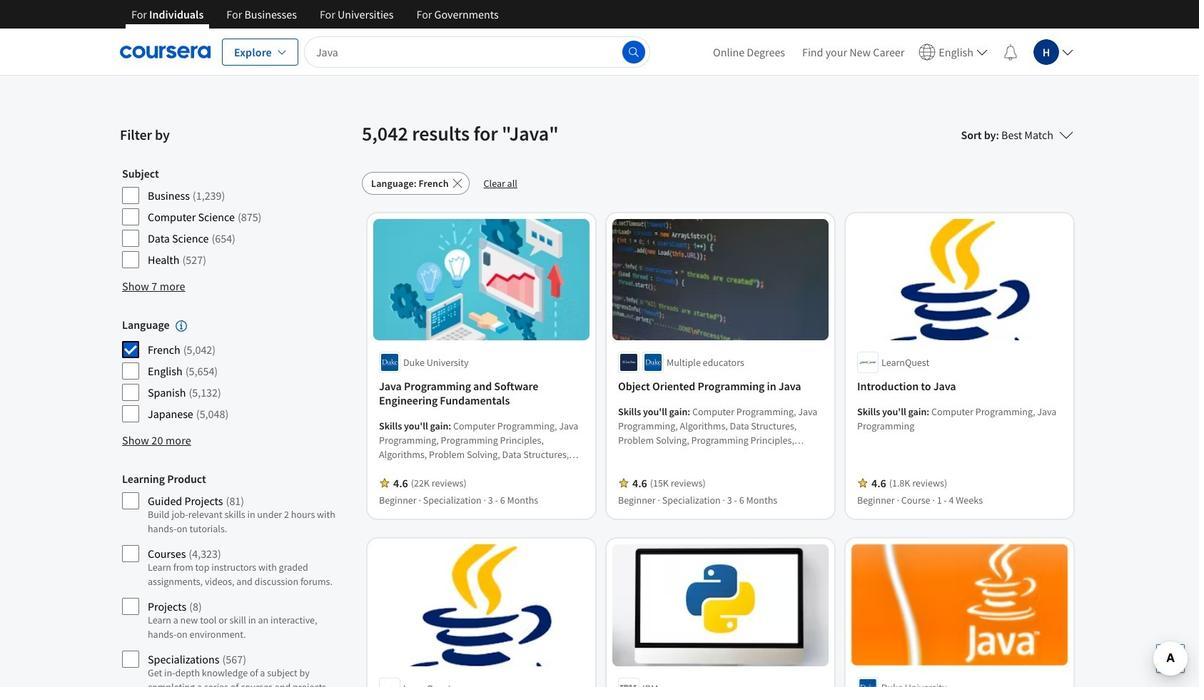 Task type: locate. For each thing, give the bounding box(es) containing it.
group
[[122, 166, 336, 272], [122, 318, 336, 426], [122, 472, 336, 687]]

menu
[[705, 29, 1079, 75]]

banner navigation
[[120, 0, 510, 29]]

0 vertical spatial group
[[122, 166, 336, 272]]

None search field
[[304, 36, 650, 67]]

1 vertical spatial group
[[122, 318, 336, 426]]

2 vertical spatial group
[[122, 472, 336, 687]]

coursera image
[[120, 40, 211, 63]]

information about this filter group image
[[175, 321, 187, 332]]



Task type: vqa. For each thing, say whether or not it's contained in the screenshot.
Get
no



Task type: describe. For each thing, give the bounding box(es) containing it.
What do you want to learn? text field
[[304, 36, 650, 67]]

2 group from the top
[[122, 318, 336, 426]]

1 group from the top
[[122, 166, 336, 272]]

help center image
[[1162, 650, 1179, 667]]

3 group from the top
[[122, 472, 336, 687]]



